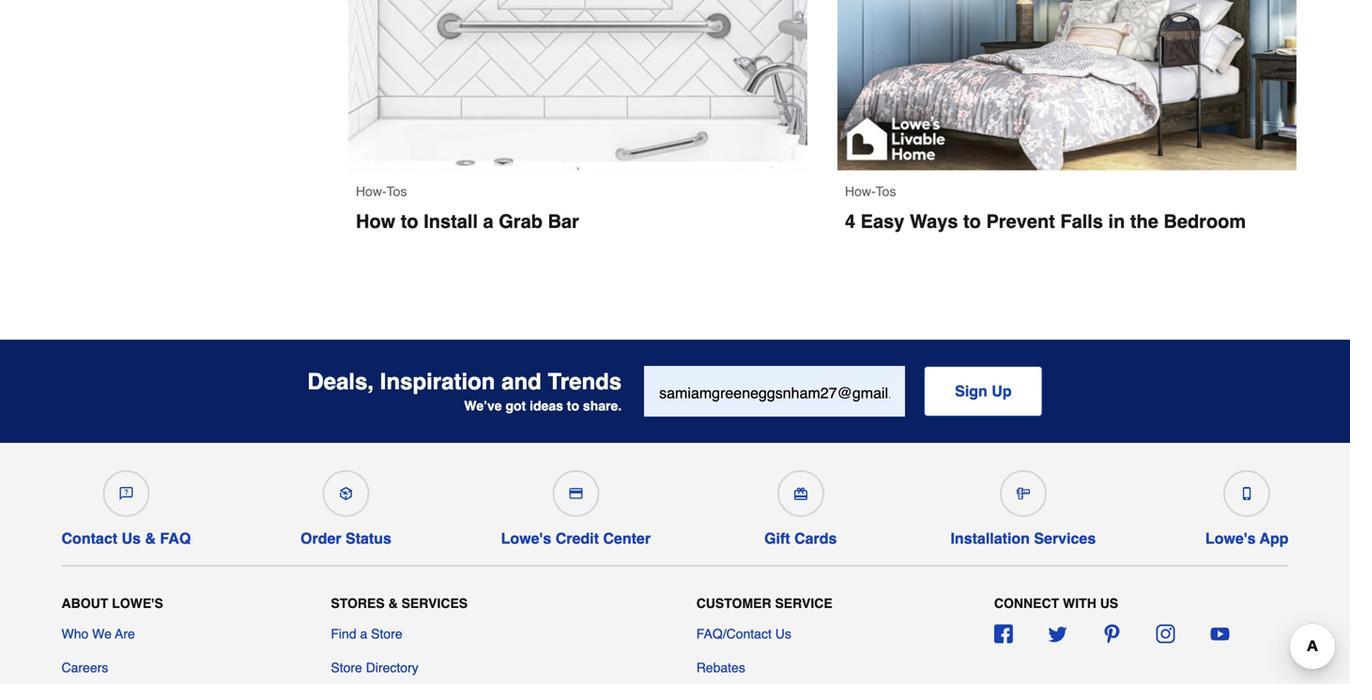 Task type: vqa. For each thing, say whether or not it's contained in the screenshot.
Easy Elegance White PVC Drop Ceiling Tile Sample
no



Task type: locate. For each thing, give the bounding box(es) containing it.
lowe's app
[[1206, 530, 1289, 548]]

0 horizontal spatial store
[[331, 661, 362, 676]]

rebates
[[697, 661, 746, 676]]

stores
[[331, 597, 385, 612]]

service
[[775, 597, 833, 612]]

& right stores on the left
[[389, 597, 398, 612]]

0 vertical spatial services
[[1035, 530, 1097, 548]]

1 horizontal spatial how-
[[846, 184, 876, 199]]

Email Address email field
[[645, 366, 906, 417]]

2 how- from the left
[[846, 184, 876, 199]]

rebates link
[[697, 659, 746, 678]]

twitter image
[[1049, 625, 1068, 644]]

faq/contact us
[[697, 627, 792, 642]]

how-tos up easy
[[846, 184, 897, 199]]

1 vertical spatial a
[[360, 627, 368, 642]]

services
[[1035, 530, 1097, 548], [402, 597, 468, 612]]

2 horizontal spatial lowe's
[[1206, 530, 1257, 548]]

connect
[[995, 597, 1060, 612]]

how-tos up how
[[356, 184, 407, 199]]

customer service
[[697, 597, 833, 612]]

1 how- from the left
[[356, 184, 387, 199]]

up
[[992, 383, 1012, 400]]

0 horizontal spatial how-
[[356, 184, 387, 199]]

0 horizontal spatial a
[[360, 627, 368, 642]]

faq
[[160, 530, 191, 548]]

0 horizontal spatial lowe's
[[112, 597, 163, 612]]

lowe's for lowe's credit center
[[501, 530, 552, 548]]

2 how-tos from the left
[[846, 184, 897, 199]]

lowe's up are
[[112, 597, 163, 612]]

easy
[[861, 211, 905, 232]]

tos up how
[[387, 184, 407, 199]]

to right the ways on the top right of the page
[[964, 211, 982, 232]]

bedroom
[[1164, 211, 1247, 232]]

how- for 4
[[846, 184, 876, 199]]

order status link
[[301, 463, 392, 548]]

got
[[506, 399, 526, 414]]

us
[[122, 530, 141, 548], [776, 627, 792, 642]]

a right find
[[360, 627, 368, 642]]

us right contact
[[122, 530, 141, 548]]

directory
[[366, 661, 419, 676]]

&
[[145, 530, 156, 548], [389, 597, 398, 612]]

1 vertical spatial us
[[776, 627, 792, 642]]

services up connect with us
[[1035, 530, 1097, 548]]

falls
[[1061, 211, 1104, 232]]

a left grab
[[483, 211, 494, 232]]

cards
[[795, 530, 837, 548]]

gift
[[765, 530, 791, 548]]

to inside deals, inspiration and trends we've got ideas to share.
[[567, 399, 580, 414]]

order status
[[301, 530, 392, 548]]

lowe's left "credit"
[[501, 530, 552, 548]]

credit card image
[[570, 487, 583, 501]]

0 horizontal spatial &
[[145, 530, 156, 548]]

share.
[[583, 399, 622, 414]]

we've
[[464, 399, 502, 414]]

with
[[1064, 597, 1097, 612]]

0 horizontal spatial tos
[[387, 184, 407, 199]]

1 horizontal spatial store
[[371, 627, 403, 642]]

tos
[[387, 184, 407, 199], [876, 184, 897, 199]]

installation services
[[951, 530, 1097, 548]]

1 horizontal spatial a
[[483, 211, 494, 232]]

in
[[1109, 211, 1126, 232]]

2 horizontal spatial to
[[964, 211, 982, 232]]

1 horizontal spatial tos
[[876, 184, 897, 199]]

services up find a store link
[[402, 597, 468, 612]]

1 horizontal spatial &
[[389, 597, 398, 612]]

store inside 'link'
[[331, 661, 362, 676]]

installation
[[951, 530, 1031, 548]]

lowe's inside 'link'
[[1206, 530, 1257, 548]]

us inside 'link'
[[776, 627, 792, 642]]

to right ideas
[[567, 399, 580, 414]]

tos for easy
[[876, 184, 897, 199]]

a
[[483, 211, 494, 232], [360, 627, 368, 642]]

who
[[62, 627, 89, 642]]

1 how-tos from the left
[[356, 184, 407, 199]]

install
[[424, 211, 478, 232]]

we
[[92, 627, 112, 642]]

store down "stores & services"
[[371, 627, 403, 642]]

who we are link
[[62, 625, 135, 644]]

1 horizontal spatial how-tos
[[846, 184, 897, 199]]

customer care image
[[120, 487, 133, 501]]

how-
[[356, 184, 387, 199], [846, 184, 876, 199]]

gift cards
[[765, 530, 837, 548]]

order
[[301, 530, 342, 548]]

2 tos from the left
[[876, 184, 897, 199]]

about lowe's
[[62, 597, 163, 612]]

gift cards link
[[761, 463, 842, 548]]

lowe's left app
[[1206, 530, 1257, 548]]

ways
[[910, 211, 959, 232]]

0 vertical spatial us
[[122, 530, 141, 548]]

0 horizontal spatial services
[[402, 597, 468, 612]]

trends
[[548, 369, 622, 395]]

1 horizontal spatial lowe's
[[501, 530, 552, 548]]

us down customer service
[[776, 627, 792, 642]]

1 horizontal spatial to
[[567, 399, 580, 414]]

1 tos from the left
[[387, 184, 407, 199]]

store down find
[[331, 661, 362, 676]]

how-tos
[[356, 184, 407, 199], [846, 184, 897, 199]]

store directory link
[[331, 659, 419, 678]]

1 horizontal spatial us
[[776, 627, 792, 642]]

store
[[371, 627, 403, 642], [331, 661, 362, 676]]

how- up how
[[356, 184, 387, 199]]

how- up 4
[[846, 184, 876, 199]]

ideas
[[530, 399, 564, 414]]

deals,
[[308, 369, 374, 395]]

faq/contact us link
[[697, 625, 792, 644]]

1 vertical spatial store
[[331, 661, 362, 676]]

tos up easy
[[876, 184, 897, 199]]

0 horizontal spatial how-tos
[[356, 184, 407, 199]]

& left faq
[[145, 530, 156, 548]]

how-tos for how
[[356, 184, 407, 199]]

sign up
[[956, 383, 1012, 400]]

to right how
[[401, 211, 419, 232]]

facebook image
[[995, 625, 1014, 644]]

lowe's
[[501, 530, 552, 548], [1206, 530, 1257, 548], [112, 597, 163, 612]]

to
[[401, 211, 419, 232], [964, 211, 982, 232], [567, 399, 580, 414]]

0 vertical spatial store
[[371, 627, 403, 642]]

faq/contact
[[697, 627, 772, 642]]

inspiration
[[380, 369, 496, 395]]

0 horizontal spatial us
[[122, 530, 141, 548]]



Task type: describe. For each thing, give the bounding box(es) containing it.
lowe's credit center link
[[501, 463, 651, 548]]

lowe's app link
[[1206, 463, 1289, 548]]

4 easy ways to prevent falls in the bedroom
[[846, 211, 1247, 232]]

contact us & faq link
[[62, 463, 191, 548]]

who we are
[[62, 627, 135, 642]]

how
[[356, 211, 396, 232]]

contact
[[62, 530, 117, 548]]

sign
[[956, 383, 988, 400]]

1 vertical spatial &
[[389, 597, 398, 612]]

pinterest image
[[1103, 625, 1122, 644]]

prevent
[[987, 211, 1056, 232]]

find a store link
[[331, 625, 403, 644]]

sign up form
[[645, 366, 1043, 417]]

find
[[331, 627, 357, 642]]

youtube image
[[1211, 625, 1230, 644]]

tos for to
[[387, 184, 407, 199]]

us for contact
[[122, 530, 141, 548]]

careers link
[[62, 659, 108, 678]]

and
[[502, 369, 542, 395]]

deals, inspiration and trends we've got ideas to share.
[[308, 369, 622, 414]]

instagram image
[[1157, 625, 1176, 644]]

sign up button
[[925, 366, 1043, 417]]

status
[[346, 530, 392, 548]]

how- for how
[[356, 184, 387, 199]]

store directory
[[331, 661, 419, 676]]

how-tos for 4
[[846, 184, 897, 199]]

app
[[1260, 530, 1289, 548]]

grab
[[499, 211, 543, 232]]

pickup image
[[340, 487, 353, 501]]

us
[[1101, 597, 1119, 612]]

4
[[846, 211, 856, 232]]

stores & services
[[331, 597, 468, 612]]

are
[[115, 627, 135, 642]]

customer
[[697, 597, 772, 612]]

find a store
[[331, 627, 403, 642]]

a bedroom with blue walls, a dark wood bed, and a gray comforter and sheets. image
[[838, 0, 1297, 171]]

contact us & faq
[[62, 530, 191, 548]]

connect with us
[[995, 597, 1119, 612]]

how to install a grab bar
[[356, 211, 579, 232]]

0 horizontal spatial to
[[401, 211, 419, 232]]

credit
[[556, 530, 599, 548]]

about
[[62, 597, 108, 612]]

lowe's credit center
[[501, 530, 651, 548]]

a shower and bathtub with white herringbone subway tile and brushed nickel grab bars. image
[[349, 0, 808, 171]]

us for faq/contact
[[776, 627, 792, 642]]

installation services link
[[951, 463, 1097, 548]]

careers
[[62, 661, 108, 676]]

lowe's for lowe's app
[[1206, 530, 1257, 548]]

0 vertical spatial a
[[483, 211, 494, 232]]

1 horizontal spatial services
[[1035, 530, 1097, 548]]

dimensions image
[[1017, 487, 1030, 501]]

center
[[603, 530, 651, 548]]

0 vertical spatial &
[[145, 530, 156, 548]]

the
[[1131, 211, 1159, 232]]

gift card image
[[795, 487, 808, 501]]

1 vertical spatial services
[[402, 597, 468, 612]]

mobile image
[[1241, 487, 1254, 501]]

bar
[[548, 211, 579, 232]]



